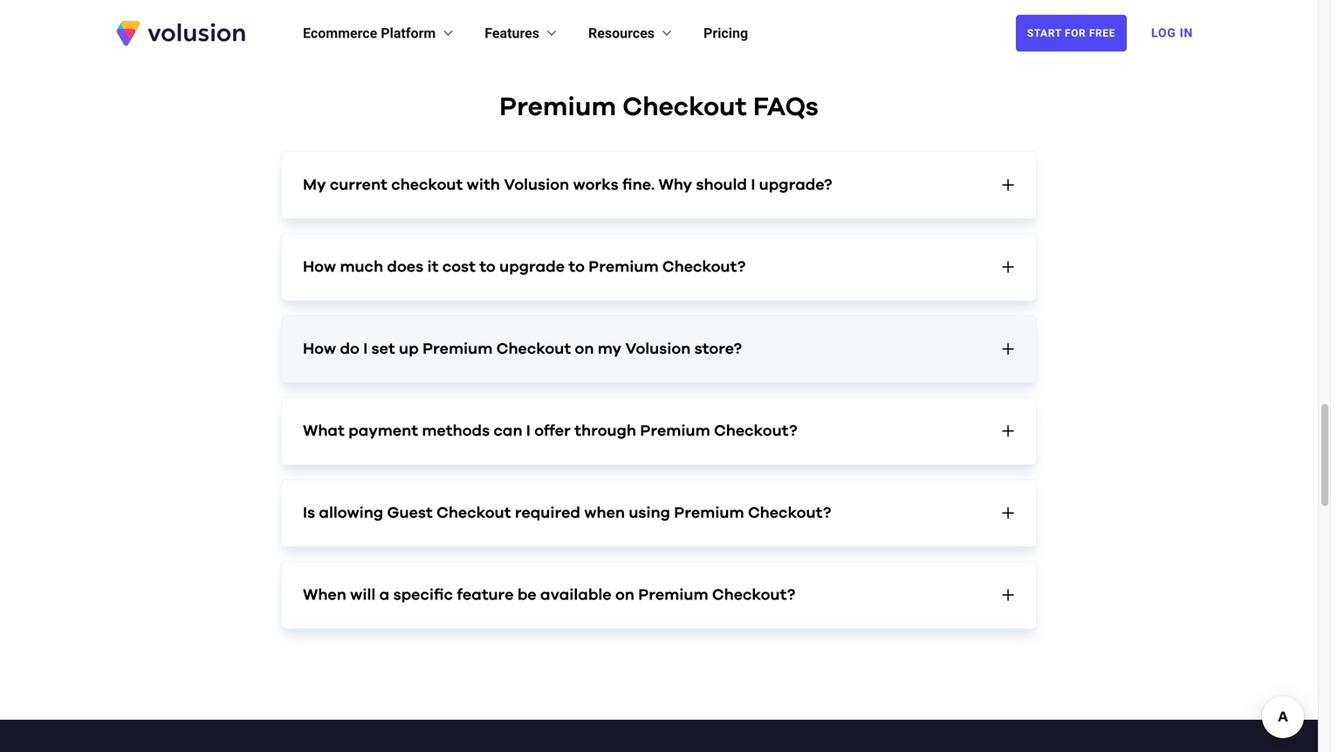 Task type: describe. For each thing, give the bounding box(es) containing it.
0 vertical spatial i
[[751, 177, 755, 193]]

works
[[573, 177, 619, 193]]

in
[[1180, 26, 1193, 40]]

ecommerce platform button
[[303, 23, 457, 44]]

features button
[[485, 23, 561, 44]]

is allowing guest checkout required when using premium checkout?
[[303, 506, 831, 521]]

fine.
[[623, 177, 655, 193]]

free
[[1089, 27, 1116, 39]]

when will a specific feature be available on premium checkout? button
[[282, 562, 1036, 629]]

for
[[1065, 27, 1086, 39]]

it
[[427, 259, 439, 275]]

resources
[[588, 25, 655, 41]]

0 vertical spatial checkout
[[623, 94, 747, 121]]

how for how do i set up premium checkout on my volusion store?
[[303, 341, 336, 357]]

my current checkout with volusion works fine. why should i upgrade? button
[[282, 152, 1036, 218]]

set
[[372, 341, 395, 357]]

faqs
[[753, 94, 819, 121]]

can
[[494, 424, 523, 439]]

much
[[340, 259, 383, 275]]

2 vertical spatial checkout
[[437, 506, 511, 521]]

what payment methods can i offer through premium checkout? button
[[282, 398, 1036, 465]]

premium inside how do i set up premium checkout on my volusion store? button
[[423, 341, 493, 357]]

resources button
[[588, 23, 676, 44]]

premium inside when will a specific feature be available on premium checkout? button
[[638, 588, 709, 603]]

ecommerce
[[303, 25, 377, 41]]

premium inside is allowing guest checkout required when using premium checkout? button
[[674, 506, 744, 521]]

features
[[485, 25, 540, 41]]

be
[[518, 588, 537, 603]]

up
[[399, 341, 419, 357]]

a
[[379, 588, 390, 603]]

through
[[575, 424, 637, 439]]

is
[[303, 506, 315, 521]]

0 horizontal spatial i
[[363, 341, 368, 357]]

using
[[629, 506, 670, 521]]

guest
[[387, 506, 433, 521]]

does
[[387, 259, 424, 275]]

premium inside how much does it cost to upgrade to premium checkout? button
[[589, 259, 659, 275]]

1 vertical spatial checkout
[[497, 341, 571, 357]]

start for free
[[1027, 27, 1116, 39]]

cost
[[443, 259, 476, 275]]

will
[[350, 588, 376, 603]]



Task type: vqa. For each thing, say whether or not it's contained in the screenshot.
the rightmost I
yes



Task type: locate. For each thing, give the bounding box(es) containing it.
pricing link
[[704, 23, 748, 44]]

on inside how do i set up premium checkout on my volusion store? button
[[575, 341, 594, 357]]

allowing
[[319, 506, 383, 521]]

when
[[584, 506, 625, 521]]

0 horizontal spatial to
[[480, 259, 496, 275]]

ecommerce platform
[[303, 25, 436, 41]]

1 how from the top
[[303, 259, 336, 275]]

checkout
[[623, 94, 747, 121], [497, 341, 571, 357], [437, 506, 511, 521]]

volusion inside how do i set up premium checkout on my volusion store? button
[[625, 341, 691, 357]]

volusion inside my current checkout with volusion works fine. why should i upgrade? button
[[504, 177, 569, 193]]

to right "upgrade"
[[569, 259, 585, 275]]

on left my
[[575, 341, 594, 357]]

0 horizontal spatial on
[[575, 341, 594, 357]]

how left much
[[303, 259, 336, 275]]

log
[[1152, 26, 1176, 40]]

on right the available
[[615, 588, 635, 603]]

0 horizontal spatial volusion
[[504, 177, 569, 193]]

how do i set up premium checkout on my volusion store?
[[303, 341, 742, 357]]

on for my
[[575, 341, 594, 357]]

checkout?
[[663, 259, 746, 275], [714, 424, 798, 439], [748, 506, 831, 521], [712, 588, 796, 603]]

premium up my
[[589, 259, 659, 275]]

how much does it cost to upgrade to premium checkout?
[[303, 259, 746, 275]]

specific
[[393, 588, 453, 603]]

1 vertical spatial i
[[363, 341, 368, 357]]

i
[[751, 177, 755, 193], [363, 341, 368, 357], [526, 424, 531, 439]]

how do i set up premium checkout on my volusion store? button
[[282, 316, 1036, 383]]

how
[[303, 259, 336, 275], [303, 341, 336, 357]]

2 horizontal spatial i
[[751, 177, 755, 193]]

0 vertical spatial how
[[303, 259, 336, 275]]

premium inside what payment methods can i offer through premium checkout? button
[[640, 424, 710, 439]]

premium checkout faqs
[[500, 94, 819, 121]]

payment
[[348, 424, 418, 439]]

2 vertical spatial i
[[526, 424, 531, 439]]

when
[[303, 588, 346, 603]]

current
[[330, 177, 388, 193]]

i right 'should'
[[751, 177, 755, 193]]

premium right up
[[423, 341, 493, 357]]

1 vertical spatial on
[[615, 588, 635, 603]]

checkout left my
[[497, 341, 571, 357]]

my
[[598, 341, 622, 357]]

1 horizontal spatial on
[[615, 588, 635, 603]]

log in
[[1152, 26, 1193, 40]]

on for premium
[[615, 588, 635, 603]]

how for how much does it cost to upgrade to premium checkout?
[[303, 259, 336, 275]]

feature
[[457, 588, 514, 603]]

premium down is allowing guest checkout required when using premium checkout? button
[[638, 588, 709, 603]]

is allowing guest checkout required when using premium checkout? button
[[282, 480, 1036, 547]]

i right the do
[[363, 341, 368, 357]]

1 horizontal spatial volusion
[[625, 341, 691, 357]]

1 vertical spatial how
[[303, 341, 336, 357]]

checkout right guest
[[437, 506, 511, 521]]

log in link
[[1141, 14, 1204, 52]]

2 to from the left
[[569, 259, 585, 275]]

store?
[[695, 341, 742, 357]]

how much does it cost to upgrade to premium checkout? button
[[282, 234, 1036, 300]]

upgrade
[[499, 259, 565, 275]]

why
[[659, 177, 692, 193]]

pricing
[[704, 25, 748, 41]]

to
[[480, 259, 496, 275], [569, 259, 585, 275]]

when will a specific feature be available on premium checkout?
[[303, 588, 796, 603]]

premium right through
[[640, 424, 710, 439]]

1 horizontal spatial i
[[526, 424, 531, 439]]

volusion right the with at left top
[[504, 177, 569, 193]]

volusion right my
[[625, 341, 691, 357]]

checkout up the why
[[623, 94, 747, 121]]

start
[[1027, 27, 1062, 39]]

should
[[696, 177, 747, 193]]

methods
[[422, 424, 490, 439]]

offer
[[535, 424, 571, 439]]

checkout
[[391, 177, 463, 193]]

1 to from the left
[[480, 259, 496, 275]]

to right cost on the left
[[480, 259, 496, 275]]

platform
[[381, 25, 436, 41]]

0 vertical spatial on
[[575, 341, 594, 357]]

do
[[340, 341, 360, 357]]

what
[[303, 424, 345, 439]]

required
[[515, 506, 581, 521]]

premium right using
[[674, 506, 744, 521]]

how left the do
[[303, 341, 336, 357]]

premium up my current checkout with volusion works fine. why should i upgrade?
[[500, 94, 616, 121]]

i right can in the left of the page
[[526, 424, 531, 439]]

premium
[[500, 94, 616, 121], [589, 259, 659, 275], [423, 341, 493, 357], [640, 424, 710, 439], [674, 506, 744, 521], [638, 588, 709, 603]]

with
[[467, 177, 500, 193]]

1 horizontal spatial to
[[569, 259, 585, 275]]

my current checkout with volusion works fine. why should i upgrade?
[[303, 177, 832, 193]]

my
[[303, 177, 326, 193]]

what payment methods can i offer through premium checkout?
[[303, 424, 798, 439]]

0 vertical spatial volusion
[[504, 177, 569, 193]]

available
[[540, 588, 612, 603]]

2 how from the top
[[303, 341, 336, 357]]

start for free link
[[1016, 15, 1127, 52]]

on
[[575, 341, 594, 357], [615, 588, 635, 603]]

1 vertical spatial volusion
[[625, 341, 691, 357]]

on inside when will a specific feature be available on premium checkout? button
[[615, 588, 635, 603]]

upgrade?
[[759, 177, 832, 193]]

volusion
[[504, 177, 569, 193], [625, 341, 691, 357]]



